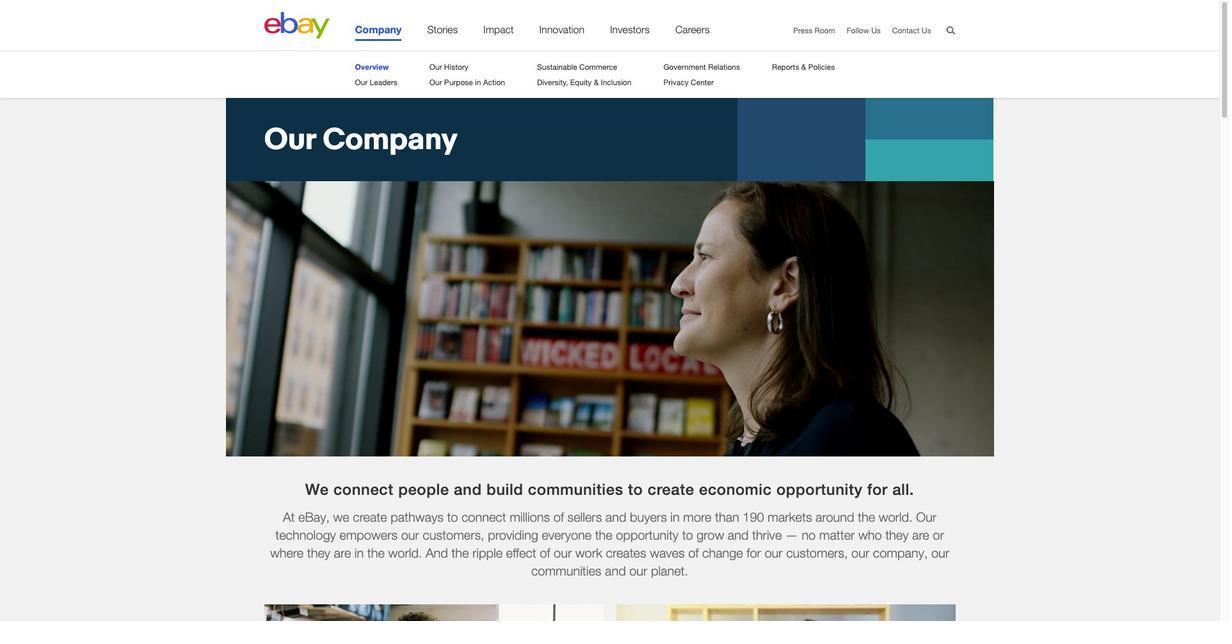 Task type: vqa. For each thing, say whether or not it's contained in the screenshot.
the top a
no



Task type: describe. For each thing, give the bounding box(es) containing it.
reports & policies link
[[772, 62, 835, 72]]

privacy
[[664, 77, 689, 87]]

grow
[[697, 528, 724, 543]]

commerce
[[579, 62, 617, 72]]

innovation
[[539, 24, 585, 35]]

privacy center link
[[664, 77, 714, 87]]

technology
[[276, 528, 336, 543]]

and down we connect people and build communities to create economic opportunity for all.
[[606, 510, 626, 525]]

1 horizontal spatial they
[[886, 528, 909, 543]]

1 horizontal spatial opportunity
[[777, 480, 863, 498]]

relations
[[708, 62, 740, 72]]

room
[[815, 26, 835, 35]]

our down creates
[[630, 564, 648, 578]]

home image
[[264, 12, 329, 38]]

where
[[270, 546, 304, 561]]

press
[[793, 26, 813, 35]]

innovation link
[[539, 24, 585, 41]]

leaders
[[370, 77, 397, 87]]

the up who
[[858, 510, 875, 525]]

our leaders link
[[355, 77, 397, 87]]

we connect people and build communities to create economic opportunity for all.
[[305, 480, 914, 498]]

create inside at ebay, we create pathways to connect millions of sellers and buyers in more than 190 markets around the world. our technology empowers our customers, providing everyone the opportunity to grow and thrive — no matter who they are or where they are in the world. and the ripple effect of our work creates waves of change for our customers, our company, our communities and our planet.
[[353, 510, 387, 525]]

2 vertical spatial in
[[355, 546, 364, 561]]

more
[[683, 510, 712, 525]]

planet.
[[651, 564, 688, 578]]

we
[[333, 510, 349, 525]]

the right and on the left
[[452, 546, 469, 561]]

history
[[444, 62, 469, 72]]

reports
[[772, 62, 799, 72]]

government
[[664, 62, 706, 72]]

our down thrive on the right of the page
[[765, 546, 783, 561]]

government relations privacy center
[[664, 62, 740, 87]]

2 vertical spatial to
[[682, 528, 693, 543]]

stories link
[[427, 24, 458, 41]]

who
[[859, 528, 882, 543]]

no
[[802, 528, 816, 543]]

0 vertical spatial communities
[[528, 480, 623, 498]]

1 vertical spatial in
[[671, 510, 680, 525]]

government relations link
[[664, 62, 740, 72]]

economic
[[699, 480, 772, 498]]

ebay,
[[298, 510, 330, 525]]

our down everyone
[[554, 546, 572, 561]]

effect
[[506, 546, 536, 561]]

contact us
[[892, 26, 931, 35]]

communities inside at ebay, we create pathways to connect millions of sellers and buyers in more than 190 markets around the world. our technology empowers our customers, providing everyone the opportunity to grow and thrive — no matter who they are or where they are in the world. and the ripple effect of our work creates waves of change for our customers, our company, our communities and our planet.
[[531, 564, 602, 578]]

or
[[933, 528, 944, 543]]

us for contact us
[[922, 26, 931, 35]]

0 horizontal spatial customers,
[[423, 528, 484, 543]]

diversity, equity & inclusion link
[[537, 77, 632, 87]]

us for follow us
[[872, 26, 881, 35]]

& inside "sustainable commerce diversity, equity & inclusion"
[[594, 77, 599, 87]]

for inside at ebay, we create pathways to connect millions of sellers and buyers in more than 190 markets around the world. our technology empowers our customers, providing everyone the opportunity to grow and thrive — no matter who they are or where they are in the world. and the ripple effect of our work creates waves of change for our customers, our company, our communities and our planet.
[[747, 546, 761, 561]]

matter
[[819, 528, 855, 543]]

contact
[[892, 26, 920, 35]]

follow us link
[[847, 26, 881, 35]]

our down pathways
[[401, 528, 419, 543]]

buyers
[[630, 510, 667, 525]]

and
[[426, 546, 448, 561]]

people
[[398, 480, 449, 498]]

opportunity inside at ebay, we create pathways to connect millions of sellers and buyers in more than 190 markets around the world. our technology empowers our customers, providing everyone the opportunity to grow and thrive — no matter who they are or where they are in the world. and the ripple effect of our work creates waves of change for our customers, our company, our communities and our planet.
[[616, 528, 679, 543]]

contact us link
[[892, 26, 931, 35]]

1 vertical spatial world.
[[388, 546, 422, 561]]

our down who
[[852, 546, 870, 561]]

and left build
[[454, 480, 482, 498]]

0 vertical spatial are
[[912, 528, 930, 543]]

and down creates
[[605, 564, 626, 578]]

connect inside at ebay, we create pathways to connect millions of sellers and buyers in more than 190 markets around the world. our technology empowers our customers, providing everyone the opportunity to grow and thrive — no matter who they are or where they are in the world. and the ripple effect of our work creates waves of change for our customers, our company, our communities and our planet.
[[462, 510, 506, 525]]

center
[[691, 77, 714, 87]]

policies
[[808, 62, 835, 72]]

1 horizontal spatial create
[[648, 480, 695, 498]]

sellers
[[568, 510, 602, 525]]

0 horizontal spatial to
[[447, 510, 458, 525]]

providing
[[488, 528, 538, 543]]

0 vertical spatial to
[[628, 480, 643, 498]]

overview
[[355, 62, 389, 72]]

everyone
[[542, 528, 592, 543]]

follow
[[847, 26, 869, 35]]

inclusion
[[601, 77, 632, 87]]

our history our purpose in action
[[429, 62, 505, 87]]

reports & policies
[[772, 62, 835, 72]]

1 vertical spatial customers,
[[786, 546, 848, 561]]

our history link
[[429, 62, 469, 72]]

our inside overview our leaders
[[355, 77, 368, 87]]



Task type: locate. For each thing, give the bounding box(es) containing it.
follow us
[[847, 26, 881, 35]]

our inside at ebay, we create pathways to connect millions of sellers and buyers in more than 190 markets around the world. our technology empowers our customers, providing everyone the opportunity to grow and thrive — no matter who they are or where they are in the world. and the ripple effect of our work creates waves of change for our customers, our company, our communities and our planet.
[[916, 510, 937, 525]]

0 horizontal spatial us
[[872, 26, 881, 35]]

0 vertical spatial in
[[475, 77, 481, 87]]

1 us from the left
[[872, 26, 881, 35]]

for
[[867, 480, 888, 498], [747, 546, 761, 561]]

around
[[816, 510, 854, 525]]

of up everyone
[[554, 510, 564, 525]]

company
[[355, 23, 402, 35], [323, 122, 458, 156]]

0 vertical spatial create
[[648, 480, 695, 498]]

1 horizontal spatial us
[[922, 26, 931, 35]]

1 horizontal spatial connect
[[462, 510, 506, 525]]

creates
[[606, 546, 646, 561]]

0 vertical spatial world.
[[879, 510, 913, 525]]

2 us from the left
[[922, 26, 931, 35]]

world. left and on the left
[[388, 546, 422, 561]]

the down empowers
[[367, 546, 385, 561]]

at
[[283, 510, 295, 525]]

1 vertical spatial company
[[323, 122, 458, 156]]

190
[[743, 510, 764, 525]]

than
[[715, 510, 739, 525]]

to up the buyers
[[628, 480, 643, 498]]

communities
[[528, 480, 623, 498], [531, 564, 602, 578]]

0 horizontal spatial they
[[307, 546, 330, 561]]

work
[[575, 546, 603, 561]]

2 horizontal spatial to
[[682, 528, 693, 543]]

our company
[[264, 122, 458, 156]]

us right contact
[[922, 26, 931, 35]]

0 horizontal spatial opportunity
[[616, 528, 679, 543]]

in left "action"
[[475, 77, 481, 87]]

impact
[[483, 24, 514, 35]]

for left the all.
[[867, 480, 888, 498]]

1 horizontal spatial are
[[912, 528, 930, 543]]

1 vertical spatial opportunity
[[616, 528, 679, 543]]

2 horizontal spatial in
[[671, 510, 680, 525]]

&
[[801, 62, 806, 72], [594, 77, 599, 87]]

all.
[[893, 480, 914, 498]]

1 horizontal spatial for
[[867, 480, 888, 498]]

press room link
[[793, 26, 835, 35]]

sustainable commerce link
[[537, 62, 617, 72]]

0 vertical spatial &
[[801, 62, 806, 72]]

overview link
[[355, 62, 389, 72]]

of down grow
[[688, 546, 699, 561]]

stories
[[427, 24, 458, 35]]

in inside our history our purpose in action
[[475, 77, 481, 87]]

0 horizontal spatial in
[[355, 546, 364, 561]]

company link
[[355, 23, 402, 41]]

0 vertical spatial opportunity
[[777, 480, 863, 498]]

& left policies
[[801, 62, 806, 72]]

we
[[305, 480, 329, 498]]

are down empowers
[[334, 546, 351, 561]]

world.
[[879, 510, 913, 525], [388, 546, 422, 561]]

in down empowers
[[355, 546, 364, 561]]

and
[[454, 480, 482, 498], [606, 510, 626, 525], [728, 528, 749, 543], [605, 564, 626, 578]]

empowers
[[340, 528, 398, 543]]

0 horizontal spatial connect
[[334, 480, 394, 498]]

the
[[858, 510, 875, 525], [595, 528, 613, 543], [367, 546, 385, 561], [452, 546, 469, 561]]

of
[[554, 510, 564, 525], [540, 546, 550, 561], [688, 546, 699, 561]]

of right effect
[[540, 546, 550, 561]]

are left or
[[912, 528, 930, 543]]

to
[[628, 480, 643, 498], [447, 510, 458, 525], [682, 528, 693, 543]]

us right follow
[[872, 26, 881, 35]]

company up overview link
[[355, 23, 402, 35]]

our
[[401, 528, 419, 543], [554, 546, 572, 561], [765, 546, 783, 561], [852, 546, 870, 561], [932, 546, 950, 561], [630, 564, 648, 578]]

company inside our company banner
[[323, 122, 458, 156]]

are
[[912, 528, 930, 543], [334, 546, 351, 561]]

careers
[[675, 24, 710, 35]]

to right pathways
[[447, 510, 458, 525]]

1 horizontal spatial in
[[475, 77, 481, 87]]

1 horizontal spatial customers,
[[786, 546, 848, 561]]

0 horizontal spatial world.
[[388, 546, 422, 561]]

change
[[702, 546, 743, 561]]

0 horizontal spatial for
[[747, 546, 761, 561]]

sustainable
[[537, 62, 577, 72]]

create up empowers
[[353, 510, 387, 525]]

they up "company,"
[[886, 528, 909, 543]]

communities down work in the left of the page
[[531, 564, 602, 578]]

overview our leaders
[[355, 62, 397, 87]]

0 vertical spatial they
[[886, 528, 909, 543]]

our down or
[[932, 546, 950, 561]]

main content element
[[0, 98, 1220, 621]]

0 vertical spatial customers,
[[423, 528, 484, 543]]

connect up 'providing'
[[462, 510, 506, 525]]

0 vertical spatial connect
[[334, 480, 394, 498]]

2 horizontal spatial of
[[688, 546, 699, 561]]

in left more at the right bottom of the page
[[671, 510, 680, 525]]

in
[[475, 77, 481, 87], [671, 510, 680, 525], [355, 546, 364, 561]]

build
[[487, 480, 524, 498]]

create up the buyers
[[648, 480, 695, 498]]

opportunity down the buyers
[[616, 528, 679, 543]]

they
[[886, 528, 909, 543], [307, 546, 330, 561]]

action
[[483, 77, 505, 87]]

sustainable commerce diversity, equity & inclusion
[[537, 62, 632, 87]]

waves
[[650, 546, 685, 561]]

customers,
[[423, 528, 484, 543], [786, 546, 848, 561]]

careers link
[[675, 24, 710, 41]]

connect up we
[[334, 480, 394, 498]]

1 vertical spatial create
[[353, 510, 387, 525]]

investors link
[[610, 24, 650, 41]]

the up work in the left of the page
[[595, 528, 613, 543]]

1 horizontal spatial world.
[[879, 510, 913, 525]]

0 horizontal spatial create
[[353, 510, 387, 525]]

equity
[[570, 77, 592, 87]]

our
[[429, 62, 442, 72], [355, 77, 368, 87], [429, 77, 442, 87], [264, 122, 316, 156], [916, 510, 937, 525]]

they down technology
[[307, 546, 330, 561]]

0 horizontal spatial are
[[334, 546, 351, 561]]

pathways
[[391, 510, 444, 525]]

1 vertical spatial connect
[[462, 510, 506, 525]]

0 horizontal spatial of
[[540, 546, 550, 561]]

customers, up and on the left
[[423, 528, 484, 543]]

1 vertical spatial for
[[747, 546, 761, 561]]

1 vertical spatial communities
[[531, 564, 602, 578]]

impact link
[[483, 24, 514, 41]]

our purpose in action link
[[429, 77, 505, 87]]

quick links list
[[782, 26, 931, 36]]

our company banner
[[0, 98, 1220, 458]]

1 vertical spatial they
[[307, 546, 330, 561]]

1 vertical spatial &
[[594, 77, 599, 87]]

customers, down no at the right of the page
[[786, 546, 848, 561]]

purpose
[[444, 77, 473, 87]]

0 vertical spatial for
[[867, 480, 888, 498]]

us
[[872, 26, 881, 35], [922, 26, 931, 35]]

company down leaders
[[323, 122, 458, 156]]

0 vertical spatial company
[[355, 23, 402, 35]]

1 vertical spatial to
[[447, 510, 458, 525]]

thrive
[[752, 528, 782, 543]]

to down more at the right bottom of the page
[[682, 528, 693, 543]]

1 horizontal spatial of
[[554, 510, 564, 525]]

company,
[[873, 546, 928, 561]]

world. down the all.
[[879, 510, 913, 525]]

1 vertical spatial are
[[334, 546, 351, 561]]

ripple
[[473, 546, 503, 561]]

markets
[[768, 510, 812, 525]]

communities up sellers
[[528, 480, 623, 498]]

opportunity
[[777, 480, 863, 498], [616, 528, 679, 543]]

0 horizontal spatial &
[[594, 77, 599, 87]]

1 horizontal spatial to
[[628, 480, 643, 498]]

at ebay, we create pathways to connect millions of sellers and buyers in more than 190 markets around the world. our technology empowers our customers, providing everyone the opportunity to grow and thrive — no matter who they are or where they are in the world. and the ripple effect of our work creates waves of change for our customers, our company, our communities and our planet.
[[270, 510, 950, 578]]

diversity,
[[537, 77, 568, 87]]

press room
[[793, 26, 835, 35]]

opportunity up around
[[777, 480, 863, 498]]

millions
[[510, 510, 550, 525]]

our inside our company banner
[[264, 122, 316, 156]]

for down thrive on the right of the page
[[747, 546, 761, 561]]

1 horizontal spatial &
[[801, 62, 806, 72]]

& right equity
[[594, 77, 599, 87]]

investors
[[610, 24, 650, 35]]

—
[[786, 528, 798, 543]]

and down than
[[728, 528, 749, 543]]



